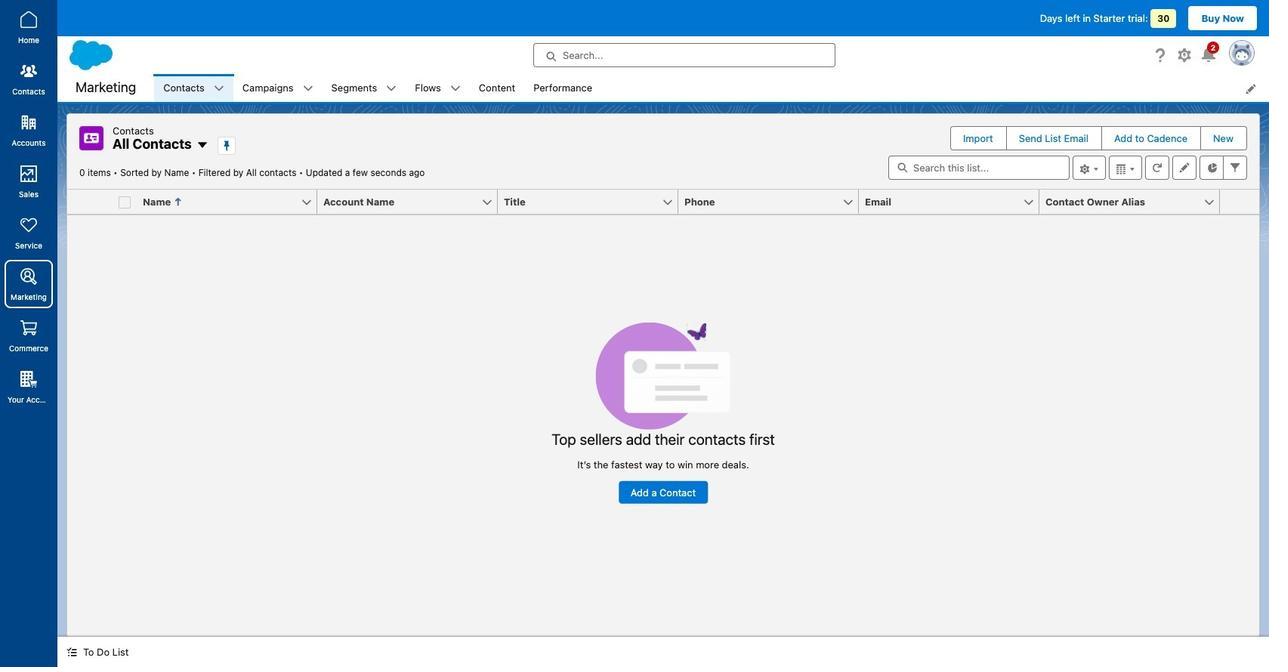 Task type: describe. For each thing, give the bounding box(es) containing it.
all contacts|contacts|list view element
[[67, 113, 1261, 637]]

contact owner alias element
[[1040, 190, 1230, 215]]

2 list item from the left
[[233, 74, 322, 102]]

phone element
[[679, 190, 868, 215]]

email element
[[859, 190, 1049, 215]]

action image
[[1221, 190, 1260, 214]]

title element
[[498, 190, 688, 215]]

item number image
[[67, 190, 113, 214]]

name element
[[137, 190, 326, 215]]

action element
[[1221, 190, 1260, 215]]

all contacts status
[[79, 167, 306, 178]]



Task type: vqa. For each thing, say whether or not it's contained in the screenshot.
ACTION element
yes



Task type: locate. For each thing, give the bounding box(es) containing it.
text default image for 3rd list item from right
[[303, 83, 313, 94]]

cell
[[113, 190, 137, 215]]

list
[[154, 74, 1270, 102]]

text default image for second list item from the right
[[386, 83, 397, 94]]

text default image
[[214, 83, 224, 94], [67, 647, 77, 658]]

item number element
[[67, 190, 113, 215]]

text default image for first list item from the right
[[450, 83, 461, 94]]

0 horizontal spatial text default image
[[67, 647, 77, 658]]

cell inside 'all contacts|contacts|list view' 'element'
[[113, 190, 137, 215]]

4 list item from the left
[[406, 74, 470, 102]]

text default image
[[303, 83, 313, 94], [386, 83, 397, 94], [450, 83, 461, 94], [196, 139, 208, 151]]

1 vertical spatial text default image
[[67, 647, 77, 658]]

Search All Contacts list view. search field
[[889, 156, 1070, 180]]

3 list item from the left
[[322, 74, 406, 102]]

list item
[[154, 74, 233, 102], [233, 74, 322, 102], [322, 74, 406, 102], [406, 74, 470, 102]]

account name element
[[317, 190, 507, 215]]

0 vertical spatial text default image
[[214, 83, 224, 94]]

status inside 'all contacts|contacts|list view' 'element'
[[552, 322, 775, 504]]

status
[[552, 322, 775, 504]]

1 list item from the left
[[154, 74, 233, 102]]

1 horizontal spatial text default image
[[214, 83, 224, 94]]



